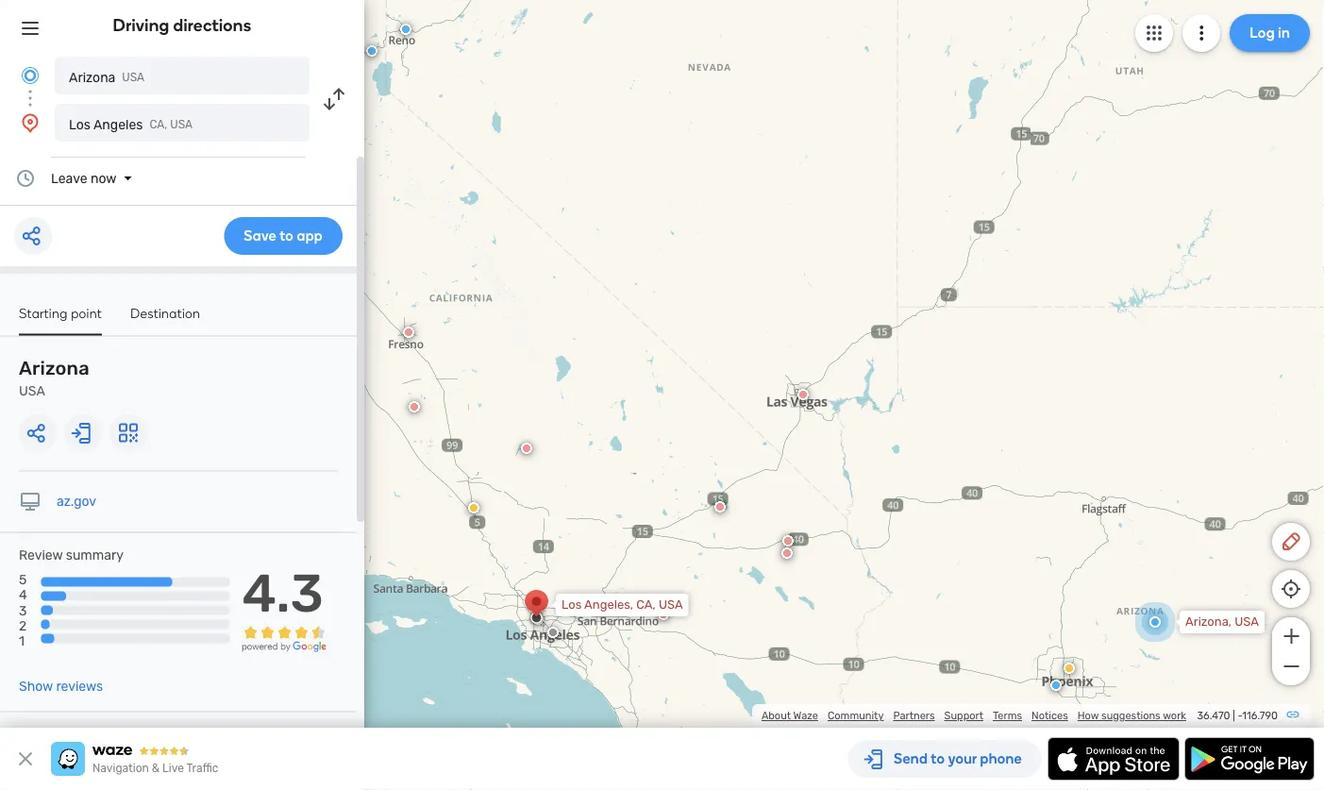 Task type: vqa. For each thing, say whether or not it's contained in the screenshot.
the rightmost up
no



Task type: locate. For each thing, give the bounding box(es) containing it.
usa right arizona,
[[1235, 615, 1259, 629]]

destination button
[[130, 305, 200, 334]]

support link
[[945, 709, 984, 722]]

arizona
[[69, 69, 116, 85], [19, 357, 89, 379]]

0 horizontal spatial los
[[69, 117, 91, 132]]

arizona down starting point button
[[19, 357, 89, 379]]

arizona up angeles on the top of page
[[69, 69, 116, 85]]

3
[[19, 603, 27, 618]]

driving
[[113, 15, 169, 35]]

usa up the los angeles ca, usa
[[122, 71, 145, 84]]

police image
[[400, 24, 412, 35], [1051, 680, 1062, 691]]

partners link
[[893, 709, 935, 722]]

0 vertical spatial ca,
[[150, 118, 167, 131]]

suggestions
[[1102, 709, 1161, 722]]

0 horizontal spatial police image
[[400, 24, 412, 35]]

1 vertical spatial ca,
[[636, 598, 656, 612]]

support
[[945, 709, 984, 722]]

starting point button
[[19, 305, 102, 336]]

arizona,
[[1186, 615, 1232, 629]]

1 horizontal spatial los
[[562, 598, 582, 612]]

clock image
[[14, 167, 37, 190]]

pencil image
[[1280, 531, 1303, 553]]

arizona usa down starting point button
[[19, 357, 89, 399]]

summary
[[66, 548, 124, 563]]

notices
[[1032, 709, 1068, 722]]

community link
[[828, 709, 884, 722]]

directions
[[173, 15, 252, 35]]

show reviews
[[19, 679, 103, 694]]

angeles
[[93, 117, 143, 132]]

4
[[19, 587, 27, 603]]

0 vertical spatial los
[[69, 117, 91, 132]]

1
[[19, 633, 25, 648]]

ca, inside the los angeles ca, usa
[[150, 118, 167, 131]]

hazard image
[[468, 502, 480, 514]]

link image
[[1286, 707, 1301, 722]]

zoom in image
[[1280, 625, 1303, 648]]

accident image
[[548, 627, 559, 638]]

usa right angeles on the top of page
[[170, 118, 193, 131]]

usa
[[122, 71, 145, 84], [170, 118, 193, 131], [19, 383, 45, 399], [659, 598, 683, 612], [1235, 615, 1259, 629]]

arizona usa up angeles on the top of page
[[69, 69, 145, 85]]

terms link
[[993, 709, 1022, 722]]

0 horizontal spatial ca,
[[150, 118, 167, 131]]

2
[[19, 618, 27, 633]]

los left angeles,
[[562, 598, 582, 612]]

community
[[828, 709, 884, 722]]

arizona usa
[[69, 69, 145, 85], [19, 357, 89, 399]]

navigation & live traffic
[[93, 762, 218, 775]]

2 vertical spatial road closed image
[[658, 609, 669, 620]]

ca,
[[150, 118, 167, 131], [636, 598, 656, 612]]

1 vertical spatial los
[[562, 598, 582, 612]]

ca, right angeles,
[[636, 598, 656, 612]]

los for angeles
[[69, 117, 91, 132]]

1 horizontal spatial police image
[[1051, 680, 1062, 691]]

36.470 | -116.790
[[1197, 709, 1278, 722]]

az.gov
[[57, 494, 96, 509]]

1 vertical spatial arizona
[[19, 357, 89, 379]]

los left angeles on the top of page
[[69, 117, 91, 132]]

ca, right angeles on the top of page
[[150, 118, 167, 131]]

computer image
[[19, 490, 42, 513]]

how
[[1078, 709, 1099, 722]]

ca, for angeles
[[150, 118, 167, 131]]

review
[[19, 548, 63, 563]]

los
[[69, 117, 91, 132], [562, 598, 582, 612]]

0 vertical spatial road closed image
[[783, 535, 794, 547]]

1 horizontal spatial ca,
[[636, 598, 656, 612]]

0 vertical spatial arizona
[[69, 69, 116, 85]]

&
[[152, 762, 160, 775]]

destination
[[130, 305, 200, 321]]

0 vertical spatial police image
[[400, 24, 412, 35]]

leave now
[[51, 170, 117, 186]]

road closed image
[[403, 327, 414, 338], [798, 389, 809, 400], [409, 401, 420, 413], [521, 443, 532, 454], [715, 501, 726, 513]]

road closed image
[[783, 535, 794, 547], [782, 548, 793, 559], [658, 609, 669, 620]]

usa down starting point button
[[19, 383, 45, 399]]

0 vertical spatial arizona usa
[[69, 69, 145, 85]]

los for angeles,
[[562, 598, 582, 612]]

1 vertical spatial police image
[[1051, 680, 1062, 691]]



Task type: describe. For each thing, give the bounding box(es) containing it.
usa inside the los angeles ca, usa
[[170, 118, 193, 131]]

current location image
[[19, 64, 42, 87]]

starting point
[[19, 305, 102, 321]]

zoom out image
[[1280, 655, 1303, 678]]

traffic
[[186, 762, 218, 775]]

1 vertical spatial road closed image
[[782, 548, 793, 559]]

navigation
[[93, 762, 149, 775]]

x image
[[14, 748, 37, 770]]

starting
[[19, 305, 68, 321]]

36.470
[[1197, 709, 1231, 722]]

review summary
[[19, 548, 124, 563]]

-
[[1238, 709, 1243, 722]]

116.790
[[1243, 709, 1278, 722]]

4.3
[[242, 562, 324, 625]]

show
[[19, 679, 53, 694]]

los angeles, ca, usa
[[562, 598, 683, 612]]

hazard image
[[1064, 663, 1075, 674]]

police image
[[366, 45, 378, 57]]

live
[[162, 762, 184, 775]]

leave
[[51, 170, 87, 186]]

driving directions
[[113, 15, 252, 35]]

usa right angeles,
[[659, 598, 683, 612]]

waze
[[794, 709, 818, 722]]

now
[[91, 170, 117, 186]]

how suggestions work link
[[1078, 709, 1187, 722]]

angeles,
[[584, 598, 633, 612]]

5 4 3 2 1
[[19, 572, 27, 648]]

|
[[1233, 709, 1235, 722]]

about waze link
[[762, 709, 818, 722]]

arizona, usa
[[1186, 615, 1259, 629]]

reviews
[[56, 679, 103, 694]]

terms
[[993, 709, 1022, 722]]

point
[[71, 305, 102, 321]]

los angeles ca, usa
[[69, 117, 193, 132]]

partners
[[893, 709, 935, 722]]

5
[[19, 572, 27, 588]]

work
[[1163, 709, 1187, 722]]

about waze community partners support terms notices how suggestions work
[[762, 709, 1187, 722]]

about
[[762, 709, 791, 722]]

location image
[[19, 111, 42, 134]]

ca, for angeles,
[[636, 598, 656, 612]]

az.gov link
[[57, 494, 96, 509]]

1 vertical spatial arizona usa
[[19, 357, 89, 399]]

notices link
[[1032, 709, 1068, 722]]



